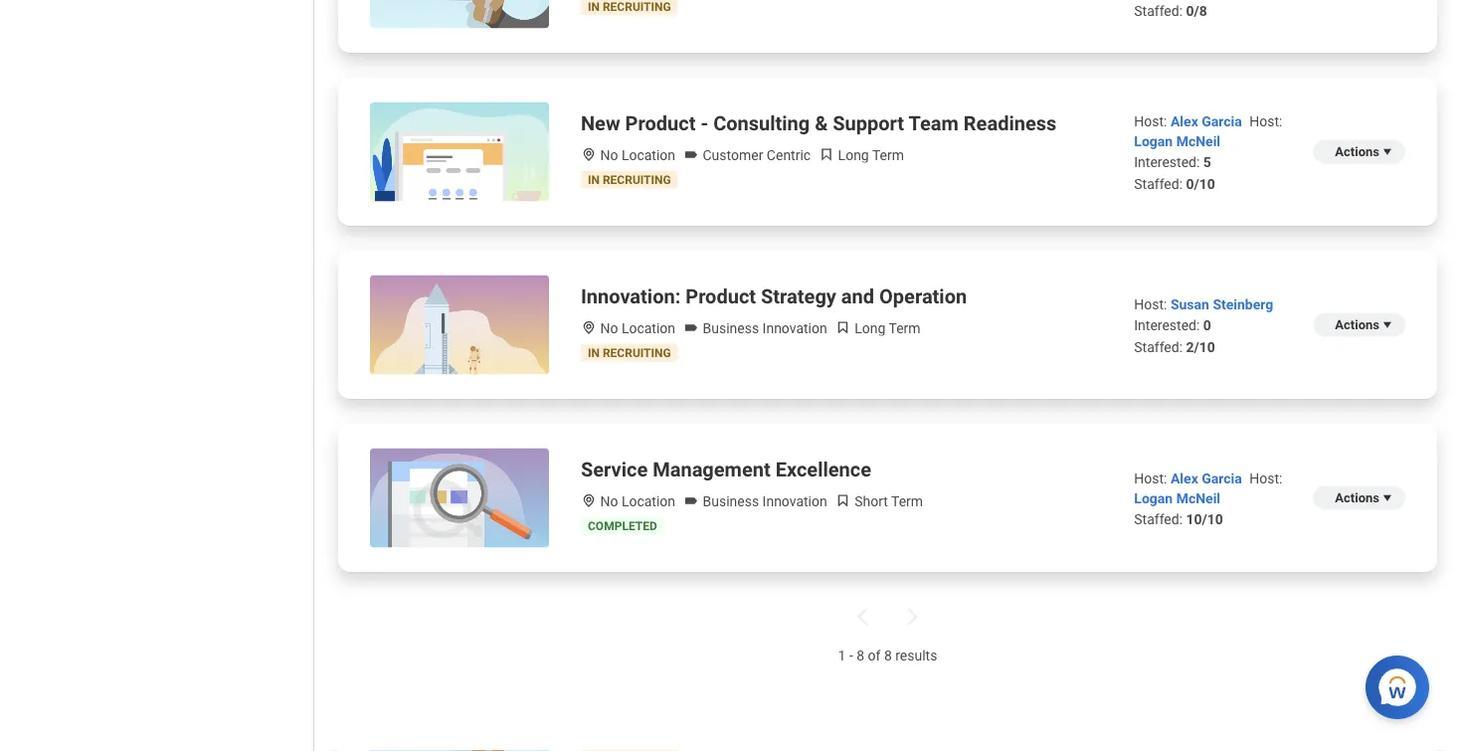 Task type: describe. For each thing, give the bounding box(es) containing it.
status element for new
[[588, 173, 671, 187]]

status element for service
[[588, 519, 658, 533]]

no for new
[[601, 147, 618, 164]]

business for management
[[703, 494, 760, 510]]

actions button for innovation: product strategy and operation
[[1314, 313, 1406, 337]]

garcia for 10/10
[[1202, 471, 1243, 487]]

10/10
[[1187, 512, 1224, 528]]

innovation: product strategy and operation
[[581, 285, 968, 308]]

new product - consulting & support team readiness
[[581, 111, 1057, 135]]

garcia for 5
[[1202, 113, 1243, 130]]

and
[[842, 285, 875, 308]]

1 - 8 of 8 results
[[839, 647, 938, 664]]

staffed: 0/8
[[1135, 3, 1208, 19]]

product for new
[[626, 111, 696, 135]]

operation
[[880, 285, 968, 308]]

centric
[[767, 147, 811, 164]]

host: for host: alex garcia host: logan mcneil staffed: 10/10
[[1135, 471, 1168, 487]]

host: susan steinberg interested: 0 staffed: 2/10
[[1135, 297, 1274, 356]]

caret down image
[[1380, 144, 1396, 160]]

list containing new product - consulting & support team readiness
[[314, 0, 1462, 750]]

innovation for excellence
[[763, 494, 828, 510]]

1 vertical spatial -
[[850, 647, 854, 664]]

0/10
[[1187, 176, 1216, 193]]

location for new
[[622, 147, 676, 164]]

results
[[896, 647, 938, 664]]

- inside new product - consulting & support team readiness link
[[701, 111, 709, 135]]

location image
[[581, 147, 597, 163]]

new product - consulting & support team readiness link
[[581, 109, 1057, 137]]

alex garcia button for new product - consulting & support team readiness
[[1171, 113, 1246, 130]]

management
[[653, 458, 771, 481]]

business for product
[[703, 320, 760, 337]]

3 actions from the top
[[1336, 491, 1380, 506]]

2 vertical spatial term
[[892, 494, 924, 510]]

actions button
[[1314, 140, 1406, 164]]

media mylearning image
[[836, 493, 852, 509]]

no location for new
[[597, 147, 676, 164]]

interested: inside host: susan steinberg interested: 0 staffed: 2/10
[[1135, 317, 1201, 334]]

business innovation for management
[[700, 494, 828, 510]]

logan mcneil button for new product - consulting & support team readiness
[[1135, 133, 1221, 150]]

strategy
[[761, 285, 837, 308]]

caret down image for service management excellence
[[1380, 490, 1396, 506]]

host: for host: alex garcia host: logan mcneil interested: 5 staffed: 0/10
[[1135, 113, 1168, 130]]

customer
[[703, 147, 764, 164]]

term for &
[[873, 147, 905, 164]]

2 8 from the left
[[885, 647, 892, 664]]

service management excellence link
[[581, 456, 872, 484]]

&
[[815, 111, 828, 135]]

location for service
[[622, 494, 676, 510]]

service
[[581, 458, 648, 481]]

mcneil for 5
[[1177, 133, 1221, 150]]

customer centric
[[700, 147, 811, 164]]

tag image
[[684, 320, 700, 336]]

innovation:
[[581, 285, 681, 308]]

recruiting for new
[[603, 173, 671, 187]]

in for new product - consulting & support team readiness
[[588, 173, 600, 187]]

1
[[839, 647, 846, 664]]

media mylearning image for consulting
[[819, 147, 835, 163]]

long for operation
[[855, 320, 886, 337]]

status element for innovation:
[[588, 346, 671, 360]]

alex garcia button for service management excellence
[[1171, 471, 1246, 487]]

alex for staffed:
[[1171, 471, 1199, 487]]

host: for host: susan steinberg interested: 0 staffed: 2/10
[[1135, 297, 1168, 313]]

term for operation
[[889, 320, 921, 337]]



Task type: locate. For each thing, give the bounding box(es) containing it.
0 vertical spatial alex garcia button
[[1171, 113, 1246, 130]]

tag image
[[684, 147, 700, 163], [684, 493, 700, 509]]

actions button
[[1314, 313, 1406, 337], [1314, 486, 1406, 510]]

alex garcia button up 5
[[1171, 113, 1246, 130]]

actions for &
[[1336, 144, 1380, 159]]

2 mcneil from the top
[[1177, 491, 1221, 507]]

long term for &
[[835, 147, 905, 164]]

0 vertical spatial product
[[626, 111, 696, 135]]

3 location from the top
[[622, 494, 676, 510]]

1 in from the top
[[588, 173, 600, 187]]

1 business from the top
[[703, 320, 760, 337]]

1 mcneil from the top
[[1177, 133, 1221, 150]]

0 vertical spatial innovation
[[763, 320, 828, 337]]

1 no location from the top
[[597, 147, 676, 164]]

1 vertical spatial in recruiting
[[588, 346, 671, 360]]

business innovation down the service management excellence link
[[700, 494, 828, 510]]

term right 'short'
[[892, 494, 924, 510]]

no
[[601, 147, 618, 164], [601, 320, 618, 337], [601, 494, 618, 510]]

1 vertical spatial alex
[[1171, 471, 1199, 487]]

1 vertical spatial term
[[889, 320, 921, 337]]

garcia inside the "host: alex garcia host: logan mcneil interested: 5 staffed: 0/10"
[[1202, 113, 1243, 130]]

1 alex garcia button from the top
[[1171, 113, 1246, 130]]

location image down innovation:
[[581, 320, 597, 336]]

logan mcneil button up 5
[[1135, 133, 1221, 150]]

no for innovation:
[[601, 320, 618, 337]]

0/8
[[1187, 3, 1208, 19]]

actions
[[1336, 144, 1380, 159], [1336, 317, 1380, 332], [1336, 491, 1380, 506]]

3 status element from the top
[[588, 346, 671, 360]]

0 vertical spatial business innovation
[[700, 320, 828, 337]]

1 logan mcneil button from the top
[[1135, 133, 1221, 150]]

garcia
[[1202, 113, 1243, 130], [1202, 471, 1243, 487]]

garcia up 10/10
[[1202, 471, 1243, 487]]

logan for interested:
[[1135, 133, 1174, 150]]

staffed: left 10/10
[[1135, 512, 1183, 528]]

2 no location from the top
[[597, 320, 676, 337]]

innovation: product strategy and operation link
[[581, 283, 968, 311]]

susan
[[1171, 297, 1210, 313]]

staffed: inside the "host: alex garcia host: logan mcneil interested: 5 staffed: 0/10"
[[1135, 176, 1183, 193]]

0 horizontal spatial -
[[701, 111, 709, 135]]

1 vertical spatial business innovation
[[700, 494, 828, 510]]

term
[[873, 147, 905, 164], [889, 320, 921, 337], [892, 494, 924, 510]]

staffed: left the 0/10 at top right
[[1135, 176, 1183, 193]]

business down the service management excellence link
[[703, 494, 760, 510]]

short
[[855, 494, 889, 510]]

logan for staffed:
[[1135, 491, 1174, 507]]

business right tag icon
[[703, 320, 760, 337]]

location up completed
[[622, 494, 676, 510]]

interested: up the 0/10 at top right
[[1135, 154, 1201, 171]]

recruiting for innovation:
[[603, 346, 671, 360]]

1 vertical spatial actions button
[[1314, 486, 1406, 510]]

new
[[581, 111, 621, 135]]

2 vertical spatial no
[[601, 494, 618, 510]]

location image for service management excellence
[[581, 493, 597, 509]]

media mylearning image down &
[[819, 147, 835, 163]]

0 vertical spatial location
[[622, 147, 676, 164]]

no location up completed
[[597, 494, 676, 510]]

in recruiting
[[588, 173, 671, 187], [588, 346, 671, 360]]

1 vertical spatial caret down image
[[1380, 490, 1396, 506]]

1 status element from the top
[[588, 0, 671, 13]]

no location down new
[[597, 147, 676, 164]]

0 vertical spatial caret down image
[[1380, 317, 1396, 333]]

alex up the 0/10 at top right
[[1171, 113, 1199, 130]]

0 vertical spatial mcneil
[[1177, 133, 1221, 150]]

0 vertical spatial term
[[873, 147, 905, 164]]

steinberg
[[1214, 297, 1274, 313]]

interested: down susan
[[1135, 317, 1201, 334]]

product for innovation:
[[686, 285, 756, 308]]

1 tag image from the top
[[684, 147, 700, 163]]

support
[[833, 111, 905, 135]]

consulting
[[714, 111, 810, 135]]

2 actions from the top
[[1336, 317, 1380, 332]]

in recruiting for innovation:
[[588, 346, 671, 360]]

1 caret down image from the top
[[1380, 317, 1396, 333]]

- up customer
[[701, 111, 709, 135]]

mcneil up 10/10
[[1177, 491, 1221, 507]]

2 actions button from the top
[[1314, 486, 1406, 510]]

0 vertical spatial actions
[[1336, 144, 1380, 159]]

media mylearning image down and
[[836, 320, 852, 336]]

readiness
[[964, 111, 1057, 135]]

2 status element from the top
[[588, 173, 671, 187]]

long term for operation
[[852, 320, 921, 337]]

5
[[1204, 154, 1212, 171]]

2 vertical spatial no location
[[597, 494, 676, 510]]

in recruiting for new
[[588, 173, 671, 187]]

0 vertical spatial location image
[[581, 320, 597, 336]]

0 vertical spatial logan
[[1135, 133, 1174, 150]]

host:
[[1135, 113, 1168, 130], [1250, 113, 1283, 130], [1135, 297, 1168, 313], [1135, 471, 1168, 487], [1250, 471, 1283, 487]]

8 left of
[[857, 647, 865, 664]]

1 vertical spatial media mylearning image
[[836, 320, 852, 336]]

no down innovation:
[[601, 320, 618, 337]]

0 vertical spatial in recruiting
[[588, 173, 671, 187]]

8 right of
[[885, 647, 892, 664]]

0 vertical spatial no
[[601, 147, 618, 164]]

location right location image in the left of the page
[[622, 147, 676, 164]]

0 vertical spatial interested:
[[1135, 154, 1201, 171]]

1 actions from the top
[[1336, 144, 1380, 159]]

mcneil for 10/10
[[1177, 491, 1221, 507]]

2 garcia from the top
[[1202, 471, 1243, 487]]

tag image for product
[[684, 147, 700, 163]]

in recruiting down innovation:
[[588, 346, 671, 360]]

1 horizontal spatial -
[[850, 647, 854, 664]]

0 vertical spatial garcia
[[1202, 113, 1243, 130]]

1 horizontal spatial 8
[[885, 647, 892, 664]]

tag image left customer
[[684, 147, 700, 163]]

1 location from the top
[[622, 147, 676, 164]]

chevron left image
[[852, 605, 876, 629]]

interested: inside the "host: alex garcia host: logan mcneil interested: 5 staffed: 0/10"
[[1135, 154, 1201, 171]]

status element
[[588, 0, 671, 13], [588, 173, 671, 187], [588, 346, 671, 360], [588, 519, 658, 533]]

1 vertical spatial in
[[588, 346, 600, 360]]

location image down the service
[[581, 493, 597, 509]]

long for &
[[839, 147, 870, 164]]

2 alex garcia button from the top
[[1171, 471, 1246, 487]]

staffed: inside host: susan steinberg interested: 0 staffed: 2/10
[[1135, 339, 1183, 356]]

mcneil inside the "host: alex garcia host: logan mcneil interested: 5 staffed: 0/10"
[[1177, 133, 1221, 150]]

1 8 from the left
[[857, 647, 865, 664]]

1 vertical spatial business
[[703, 494, 760, 510]]

no location
[[597, 147, 676, 164], [597, 320, 676, 337], [597, 494, 676, 510]]

4 status element from the top
[[588, 519, 658, 533]]

1 no from the top
[[601, 147, 618, 164]]

long down support
[[839, 147, 870, 164]]

actions inside dropdown button
[[1336, 144, 1380, 159]]

mcneil inside host: alex garcia host: logan mcneil staffed: 10/10
[[1177, 491, 1221, 507]]

host: alex garcia host: logan mcneil staffed: 10/10
[[1135, 471, 1283, 528]]

recruiting down innovation:
[[603, 346, 671, 360]]

2 in from the top
[[588, 346, 600, 360]]

0 vertical spatial tag image
[[684, 147, 700, 163]]

in down innovation:
[[588, 346, 600, 360]]

alex for interested:
[[1171, 113, 1199, 130]]

innovation for strategy
[[763, 320, 828, 337]]

2 vertical spatial actions
[[1336, 491, 1380, 506]]

excellence
[[776, 458, 872, 481]]

1 recruiting from the top
[[603, 173, 671, 187]]

no location down innovation:
[[597, 320, 676, 337]]

long term down and
[[852, 320, 921, 337]]

1 vertical spatial recruiting
[[603, 346, 671, 360]]

in
[[588, 173, 600, 187], [588, 346, 600, 360]]

logan mcneil button up 10/10
[[1135, 491, 1221, 507]]

1 vertical spatial long
[[855, 320, 886, 337]]

alex garcia button up 10/10
[[1171, 471, 1246, 487]]

0 vertical spatial -
[[701, 111, 709, 135]]

status element containing completed
[[588, 519, 658, 533]]

1 vertical spatial garcia
[[1202, 471, 1243, 487]]

3 staffed: from the top
[[1135, 339, 1183, 356]]

service management excellence
[[581, 458, 872, 481]]

1 vertical spatial alex garcia button
[[1171, 471, 1246, 487]]

0
[[1204, 317, 1212, 334]]

-
[[701, 111, 709, 135], [850, 647, 854, 664]]

2 vertical spatial location
[[622, 494, 676, 510]]

location down innovation:
[[622, 320, 676, 337]]

logan mcneil button
[[1135, 133, 1221, 150], [1135, 491, 1221, 507]]

media mylearning image
[[819, 147, 835, 163], [836, 320, 852, 336]]

host: alex garcia host: logan mcneil interested: 5 staffed: 0/10
[[1135, 113, 1283, 193]]

long down and
[[855, 320, 886, 337]]

1 vertical spatial innovation
[[763, 494, 828, 510]]

innovation down strategy
[[763, 320, 828, 337]]

no location for innovation:
[[597, 320, 676, 337]]

susan steinberg button
[[1171, 297, 1274, 313]]

term down support
[[873, 147, 905, 164]]

media mylearning image for and
[[836, 320, 852, 336]]

mcneil
[[1177, 133, 1221, 150], [1177, 491, 1221, 507]]

interested:
[[1135, 154, 1201, 171], [1135, 317, 1201, 334]]

business
[[703, 320, 760, 337], [703, 494, 760, 510]]

2 recruiting from the top
[[603, 346, 671, 360]]

innovation down excellence on the right of the page
[[763, 494, 828, 510]]

0 vertical spatial in
[[588, 173, 600, 187]]

tag image for management
[[684, 493, 700, 509]]

innovation
[[763, 320, 828, 337], [763, 494, 828, 510]]

2 business from the top
[[703, 494, 760, 510]]

1 vertical spatial long term
[[852, 320, 921, 337]]

long term
[[835, 147, 905, 164], [852, 320, 921, 337]]

1 vertical spatial product
[[686, 285, 756, 308]]

1 business innovation from the top
[[700, 320, 828, 337]]

1 vertical spatial logan mcneil button
[[1135, 491, 1221, 507]]

2 business innovation from the top
[[700, 494, 828, 510]]

0 horizontal spatial 8
[[857, 647, 865, 664]]

alex garcia button
[[1171, 113, 1246, 130], [1171, 471, 1246, 487]]

product up tag icon
[[686, 285, 756, 308]]

staffed: inside host: alex garcia host: logan mcneil staffed: 10/10
[[1135, 512, 1183, 528]]

business innovation down innovation: product strategy and operation link
[[700, 320, 828, 337]]

0 vertical spatial actions button
[[1314, 313, 1406, 337]]

2 tag image from the top
[[684, 493, 700, 509]]

recruiting down new
[[603, 173, 671, 187]]

1 vertical spatial actions
[[1336, 317, 1380, 332]]

alex
[[1171, 113, 1199, 130], [1171, 471, 1199, 487]]

1 alex from the top
[[1171, 113, 1199, 130]]

chevron right image
[[900, 605, 924, 629]]

long term down support
[[835, 147, 905, 164]]

2 no from the top
[[601, 320, 618, 337]]

0 vertical spatial logan mcneil button
[[1135, 133, 1221, 150]]

caret down image for innovation: product strategy and operation
[[1380, 317, 1396, 333]]

logan
[[1135, 133, 1174, 150], [1135, 491, 1174, 507]]

business innovation
[[700, 320, 828, 337], [700, 494, 828, 510]]

0 vertical spatial alex
[[1171, 113, 1199, 130]]

completed
[[588, 519, 658, 533]]

2 innovation from the top
[[763, 494, 828, 510]]

2 caret down image from the top
[[1380, 490, 1396, 506]]

1 innovation from the top
[[763, 320, 828, 337]]

garcia up 5
[[1202, 113, 1243, 130]]

actions button for service management excellence
[[1314, 486, 1406, 510]]

no right location image in the left of the page
[[601, 147, 618, 164]]

mcneil up 5
[[1177, 133, 1221, 150]]

1 vertical spatial mcneil
[[1177, 491, 1221, 507]]

1 in recruiting from the top
[[588, 173, 671, 187]]

alex up 10/10
[[1171, 471, 1199, 487]]

1 vertical spatial no location
[[597, 320, 676, 337]]

3 no location from the top
[[597, 494, 676, 510]]

tag image down management
[[684, 493, 700, 509]]

long
[[839, 147, 870, 164], [855, 320, 886, 337]]

staffed: left 2/10
[[1135, 339, 1183, 356]]

1 garcia from the top
[[1202, 113, 1243, 130]]

0 vertical spatial no location
[[597, 147, 676, 164]]

0 vertical spatial business
[[703, 320, 760, 337]]

2 alex from the top
[[1171, 471, 1199, 487]]

2 logan from the top
[[1135, 491, 1174, 507]]

3 no from the top
[[601, 494, 618, 510]]

no for service
[[601, 494, 618, 510]]

location image for innovation: product strategy and operation
[[581, 320, 597, 336]]

staffed:
[[1135, 3, 1183, 19], [1135, 176, 1183, 193], [1135, 339, 1183, 356], [1135, 512, 1183, 528]]

logan inside host: alex garcia host: logan mcneil staffed: 10/10
[[1135, 491, 1174, 507]]

product
[[626, 111, 696, 135], [686, 285, 756, 308]]

1 vertical spatial interested:
[[1135, 317, 1201, 334]]

- right 1 in the bottom of the page
[[850, 647, 854, 664]]

2 location image from the top
[[581, 493, 597, 509]]

term down operation
[[889, 320, 921, 337]]

1 vertical spatial logan
[[1135, 491, 1174, 507]]

business innovation for product
[[700, 320, 828, 337]]

location
[[622, 147, 676, 164], [622, 320, 676, 337], [622, 494, 676, 510]]

location image
[[581, 320, 597, 336], [581, 493, 597, 509]]

4 staffed: from the top
[[1135, 512, 1183, 528]]

0 vertical spatial recruiting
[[603, 173, 671, 187]]

of
[[868, 647, 881, 664]]

alex inside host: alex garcia host: logan mcneil staffed: 10/10
[[1171, 471, 1199, 487]]

host: inside host: susan steinberg interested: 0 staffed: 2/10
[[1135, 297, 1168, 313]]

1 staffed: from the top
[[1135, 3, 1183, 19]]

2 staffed: from the top
[[1135, 176, 1183, 193]]

caret down image
[[1380, 317, 1396, 333], [1380, 490, 1396, 506]]

1 vertical spatial location image
[[581, 493, 597, 509]]

logan inside the "host: alex garcia host: logan mcneil interested: 5 staffed: 0/10"
[[1135, 133, 1174, 150]]

0 vertical spatial long term
[[835, 147, 905, 164]]

1 interested: from the top
[[1135, 154, 1201, 171]]

no up completed
[[601, 494, 618, 510]]

8
[[857, 647, 865, 664], [885, 647, 892, 664]]

team
[[909, 111, 959, 135]]

2 in recruiting from the top
[[588, 346, 671, 360]]

staffed: left 0/8
[[1135, 3, 1183, 19]]

no location for service
[[597, 494, 676, 510]]

location for innovation:
[[622, 320, 676, 337]]

short term
[[852, 494, 924, 510]]

1 vertical spatial location
[[622, 320, 676, 337]]

recruiting
[[603, 173, 671, 187], [603, 346, 671, 360]]

0 vertical spatial long
[[839, 147, 870, 164]]

1 logan from the top
[[1135, 133, 1174, 150]]

2/10
[[1187, 339, 1216, 356]]

1 location image from the top
[[581, 320, 597, 336]]

alex inside the "host: alex garcia host: logan mcneil interested: 5 staffed: 0/10"
[[1171, 113, 1199, 130]]

list
[[314, 0, 1462, 750]]

in for innovation: product strategy and operation
[[588, 346, 600, 360]]

0 vertical spatial media mylearning image
[[819, 147, 835, 163]]

in recruiting down location image in the left of the page
[[588, 173, 671, 187]]

garcia inside host: alex garcia host: logan mcneil staffed: 10/10
[[1202, 471, 1243, 487]]

actions for operation
[[1336, 317, 1380, 332]]

1 vertical spatial no
[[601, 320, 618, 337]]

logan mcneil button for service management excellence
[[1135, 491, 1221, 507]]

2 location from the top
[[622, 320, 676, 337]]

1 vertical spatial tag image
[[684, 493, 700, 509]]

in down location image in the left of the page
[[588, 173, 600, 187]]

1 actions button from the top
[[1314, 313, 1406, 337]]

product right new
[[626, 111, 696, 135]]

2 interested: from the top
[[1135, 317, 1201, 334]]

2 logan mcneil button from the top
[[1135, 491, 1221, 507]]



Task type: vqa. For each thing, say whether or not it's contained in the screenshot.
the bottom Performance
no



